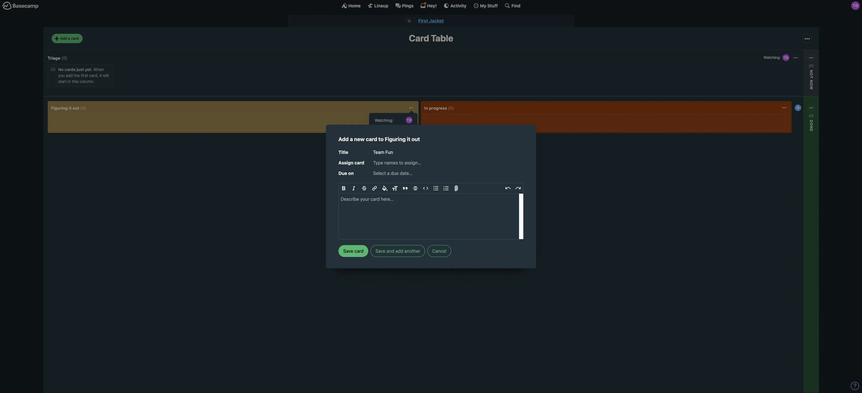 Task type: describe. For each thing, give the bounding box(es) containing it.
stuff
[[488, 3, 498, 8]]

the
[[74, 73, 80, 78]]

color it green image
[[381, 143, 385, 147]]

2 o from the top
[[810, 83, 815, 86]]

lineup link
[[368, 3, 389, 9]]

card table
[[409, 33, 454, 44]]

start
[[58, 79, 67, 84]]

column.
[[80, 79, 94, 84]]

triage
[[48, 55, 60, 60]]

home
[[349, 3, 361, 8]]

pings button
[[396, 3, 414, 9]]

first jacket
[[419, 18, 444, 23]]

in
[[425, 105, 428, 111]]

save and add another button
[[371, 245, 426, 257]]

card
[[409, 33, 429, 44]]

(0) right triage
[[62, 55, 67, 60]]

add a new card to figuring it out
[[339, 136, 420, 142]]

(0) right progress
[[449, 105, 454, 111]]

1 vertical spatial figuring
[[385, 136, 406, 142]]

triage link
[[48, 55, 60, 60]]

find button
[[505, 3, 521, 9]]

title
[[339, 150, 349, 155]]

add inside . when you add the first card, it will start in this column.
[[66, 73, 73, 78]]

color it yellow image
[[381, 136, 385, 141]]

will
[[103, 73, 109, 78]]

no cards just yet
[[58, 67, 91, 72]]

t
[[810, 76, 815, 79]]

switch accounts image
[[2, 1, 39, 10]]

assign card
[[339, 160, 365, 165]]

triage (0)
[[48, 55, 67, 60]]

color it pink image
[[398, 136, 402, 141]]

home link
[[342, 3, 361, 9]]

(0) up n
[[810, 63, 815, 68]]

this
[[72, 79, 79, 84]]

color it brown image
[[386, 143, 391, 147]]

o for n o t n o w
[[810, 73, 815, 76]]

pings
[[402, 3, 414, 8]]

progress
[[429, 105, 448, 111]]

rename link
[[374, 172, 414, 179]]

and
[[387, 249, 395, 254]]

activity
[[451, 3, 467, 8]]

to
[[379, 136, 384, 142]]

w
[[810, 86, 815, 90]]

add a card link
[[52, 34, 83, 43]]

activity link
[[444, 3, 467, 9]]

save
[[376, 249, 386, 254]]

a for card
[[68, 36, 70, 41]]

first jacket link
[[419, 18, 444, 23]]

rename
[[375, 174, 390, 178]]

add card
[[375, 153, 392, 158]]

0 vertical spatial figuring
[[51, 105, 68, 111]]

(0) right figuring it out "link"
[[80, 105, 86, 111]]

figuring it out (0)
[[51, 105, 86, 111]]

table
[[431, 33, 454, 44]]

due on
[[339, 171, 354, 176]]

add for add a new card to figuring it out
[[339, 136, 349, 142]]

2 vertical spatial watching:
[[776, 125, 794, 129]]

jacket
[[430, 18, 444, 23]]

add inside button
[[396, 249, 404, 254]]

due
[[339, 171, 348, 176]]

tyler black image
[[852, 1, 861, 10]]

add card link
[[374, 152, 414, 159]]

color it orange image
[[386, 136, 391, 141]]

.
[[91, 67, 92, 72]]

cancel
[[433, 249, 447, 254]]

a for new
[[350, 136, 353, 142]]

card,
[[89, 73, 99, 78]]

color it white image
[[375, 136, 379, 141]]

another
[[405, 249, 421, 254]]

1 vertical spatial watching:
[[375, 118, 394, 123]]

lineup
[[375, 3, 389, 8]]

no
[[58, 67, 64, 72]]

n o t n o w
[[810, 70, 815, 90]]

color it blue image
[[375, 143, 379, 147]]

e
[[810, 129, 815, 132]]



Task type: vqa. For each thing, say whether or not it's contained in the screenshot.
leftmost the a
yes



Task type: locate. For each thing, give the bounding box(es) containing it.
figuring down start
[[51, 105, 68, 111]]

cancel link
[[428, 245, 452, 257]]

0 vertical spatial o
[[810, 73, 815, 76]]

first
[[419, 18, 429, 23]]

figuring up 'color it brown' icon
[[385, 136, 406, 142]]

1 vertical spatial n
[[810, 126, 815, 129]]

it inside . when you add the first card, it will start in this column.
[[100, 73, 102, 78]]

None submit
[[774, 81, 814, 88], [374, 125, 414, 132], [774, 131, 814, 138], [374, 162, 414, 169], [374, 179, 414, 187], [374, 187, 414, 194], [339, 245, 369, 257], [774, 81, 814, 88], [374, 125, 414, 132], [774, 131, 814, 138], [374, 162, 414, 169], [374, 179, 414, 187], [374, 187, 414, 194], [339, 245, 369, 257]]

my stuff button
[[474, 3, 498, 9]]

2 horizontal spatial add
[[375, 153, 382, 158]]

o up w
[[810, 73, 815, 76]]

out
[[73, 105, 79, 111], [412, 136, 420, 142]]

0 vertical spatial watching:
[[764, 55, 782, 60]]

it down in
[[69, 105, 72, 111]]

Describe your card here… text field
[[339, 194, 524, 239]]

2 vertical spatial it
[[407, 136, 411, 142]]

add down color it blue image
[[375, 153, 382, 158]]

hey! button
[[421, 3, 437, 9]]

add up triage (0)
[[60, 36, 67, 41]]

my stuff
[[481, 3, 498, 8]]

yet
[[85, 67, 91, 72]]

first
[[81, 73, 88, 78]]

save and add another
[[376, 249, 421, 254]]

1 vertical spatial out
[[412, 136, 420, 142]]

o up e at the right
[[810, 123, 815, 126]]

n down t
[[810, 80, 815, 83]]

add for add a card
[[60, 36, 67, 41]]

add up in
[[66, 73, 73, 78]]

just
[[77, 67, 84, 72]]

2 vertical spatial add
[[375, 153, 382, 158]]

1 horizontal spatial out
[[412, 136, 420, 142]]

2 vertical spatial o
[[810, 123, 815, 126]]

o for d o n e
[[810, 123, 815, 126]]

3 o from the top
[[810, 123, 815, 126]]

0 horizontal spatial tyler black image
[[406, 116, 414, 124]]

0 vertical spatial out
[[73, 105, 79, 111]]

Type a card title… text field
[[373, 148, 524, 157]]

a
[[68, 36, 70, 41], [350, 136, 353, 142]]

n
[[810, 80, 815, 83], [810, 126, 815, 129]]

1 horizontal spatial add
[[396, 249, 404, 254]]

1 horizontal spatial add
[[339, 136, 349, 142]]

option group
[[374, 135, 414, 149]]

card
[[71, 36, 79, 41], [366, 136, 378, 142], [384, 153, 392, 158], [355, 160, 365, 165]]

add up the title
[[339, 136, 349, 142]]

0 vertical spatial add
[[66, 73, 73, 78]]

figuring
[[51, 105, 68, 111], [385, 136, 406, 142]]

assign
[[339, 160, 354, 165]]

(0)
[[62, 55, 67, 60], [810, 63, 815, 68], [80, 105, 86, 111], [449, 105, 454, 111], [810, 113, 815, 118]]

add for add card
[[375, 153, 382, 158]]

0 vertical spatial tyler black image
[[783, 54, 791, 62]]

cards
[[65, 67, 76, 72]]

Select a due date… text field
[[373, 169, 524, 178]]

on
[[349, 171, 354, 176]]

1 horizontal spatial it
[[100, 73, 102, 78]]

0 horizontal spatial add
[[66, 73, 73, 78]]

it left the will
[[100, 73, 102, 78]]

1 vertical spatial add
[[396, 249, 404, 254]]

color it red image
[[392, 136, 396, 141]]

2 horizontal spatial it
[[407, 136, 411, 142]]

it right the color it pink icon
[[407, 136, 411, 142]]

1 horizontal spatial tyler black image
[[783, 54, 791, 62]]

1 o from the top
[[810, 73, 815, 76]]

hey!
[[428, 3, 437, 8]]

add
[[60, 36, 67, 41], [339, 136, 349, 142], [375, 153, 382, 158]]

tyler black image
[[783, 54, 791, 62], [406, 116, 414, 124]]

1 vertical spatial add
[[339, 136, 349, 142]]

n down d
[[810, 126, 815, 129]]

n
[[810, 70, 815, 73]]

1 n from the top
[[810, 80, 815, 83]]

add a card
[[60, 36, 79, 41]]

add
[[66, 73, 73, 78], [396, 249, 404, 254]]

add right and
[[396, 249, 404, 254]]

1 horizontal spatial figuring
[[385, 136, 406, 142]]

(0) up d
[[810, 113, 815, 118]]

find
[[512, 3, 521, 8]]

0 vertical spatial it
[[100, 73, 102, 78]]

0 vertical spatial n
[[810, 80, 815, 83]]

it
[[100, 73, 102, 78], [69, 105, 72, 111], [407, 136, 411, 142]]

when
[[93, 67, 104, 72]]

1 vertical spatial tyler black image
[[406, 116, 414, 124]]

0 horizontal spatial add
[[60, 36, 67, 41]]

out right color it purple icon
[[412, 136, 420, 142]]

1 horizontal spatial a
[[350, 136, 353, 142]]

d o n e
[[810, 120, 815, 132]]

0 horizontal spatial it
[[69, 105, 72, 111]]

watching:
[[764, 55, 782, 60], [375, 118, 394, 123], [776, 125, 794, 129]]

in
[[68, 79, 71, 84]]

Type names to assign… text field
[[373, 159, 524, 166]]

1 vertical spatial it
[[69, 105, 72, 111]]

color it purple image
[[403, 136, 408, 141]]

out down the this
[[73, 105, 79, 111]]

o down t
[[810, 83, 815, 86]]

0 horizontal spatial out
[[73, 105, 79, 111]]

1 vertical spatial a
[[350, 136, 353, 142]]

new
[[354, 136, 365, 142]]

. when you add the first card, it will start in this column.
[[58, 67, 109, 84]]

2 n from the top
[[810, 126, 815, 129]]

in progress (0)
[[425, 105, 454, 111]]

main element
[[0, 0, 863, 11]]

d
[[810, 120, 815, 123]]

1 vertical spatial o
[[810, 83, 815, 86]]

in progress link
[[425, 105, 448, 111]]

you
[[58, 73, 65, 78]]

o
[[810, 73, 815, 76], [810, 83, 815, 86], [810, 123, 815, 126]]

0 vertical spatial add
[[60, 36, 67, 41]]

figuring it out link
[[51, 105, 79, 111]]

my
[[481, 3, 487, 8]]

0 vertical spatial a
[[68, 36, 70, 41]]

0 horizontal spatial figuring
[[51, 105, 68, 111]]

0 horizontal spatial a
[[68, 36, 70, 41]]



